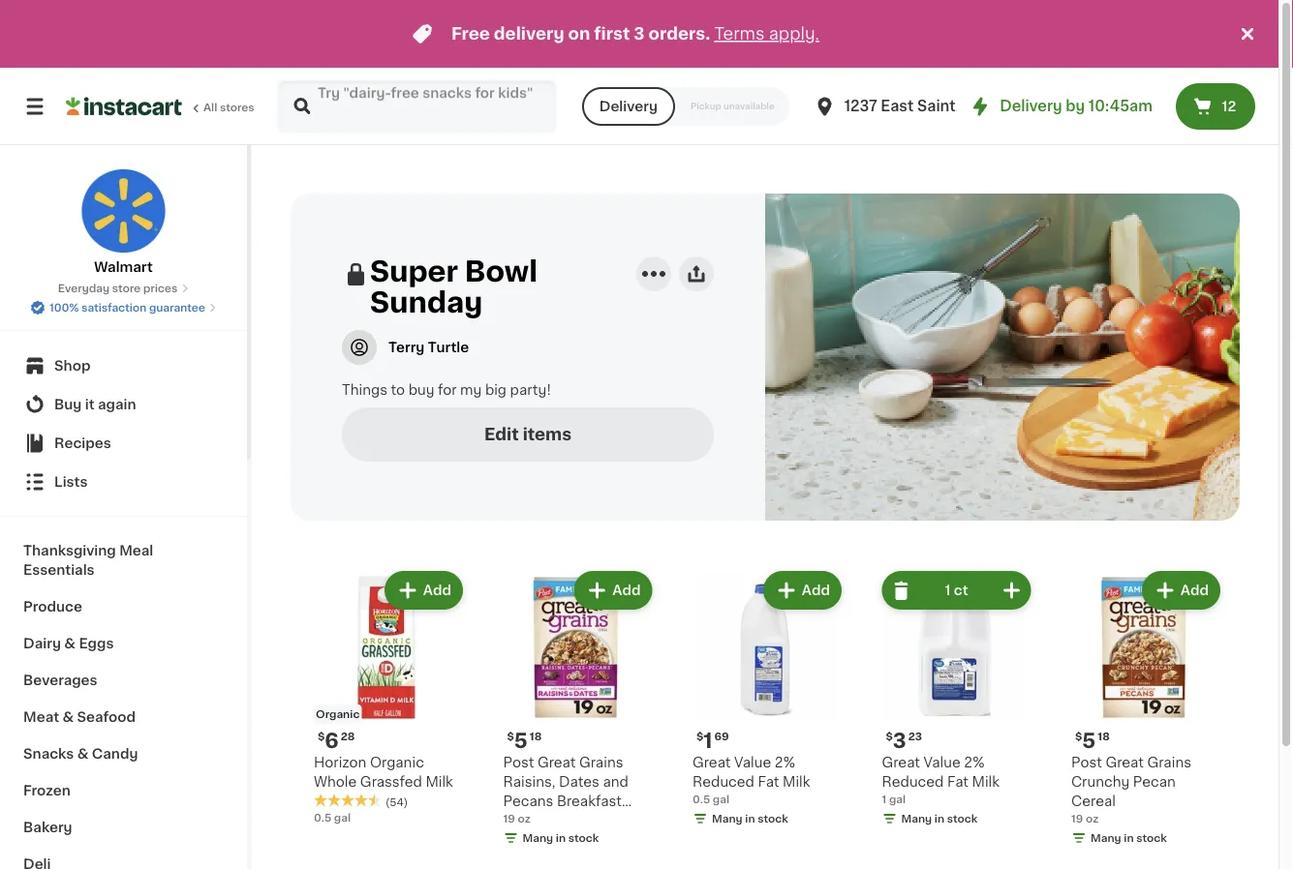 Task type: vqa. For each thing, say whether or not it's contained in the screenshot.


Task type: describe. For each thing, give the bounding box(es) containing it.
again
[[98, 398, 136, 412]]

walmart
[[94, 261, 153, 274]]

in for great value 2% reduced fat milk 0.5 gal
[[745, 814, 755, 825]]

19 inside the post great grains crunchy pecan cereal 19 oz
[[1071, 814, 1083, 825]]

all stores link
[[66, 79, 256, 134]]

many in stock down breakfast
[[523, 834, 599, 844]]

everyday store prices
[[58, 283, 178, 294]]

$ for post great grains crunchy pecan cereal 19 oz
[[1075, 732, 1082, 742]]

$ 5 18 for post great grains raisins, dates and pecans breakfast cereal
[[507, 731, 542, 751]]

meal
[[119, 544, 153, 558]]

& for snacks
[[77, 748, 89, 761]]

walmart link
[[81, 169, 166, 277]]

street
[[1013, 99, 1059, 113]]

snacks & candy
[[23, 748, 138, 761]]

dairy & eggs link
[[12, 626, 235, 663]]

james
[[959, 99, 1009, 113]]

things to buy for my big party!
[[342, 384, 551, 397]]

0.5 gal
[[314, 813, 351, 823]]

$ for great value 2% reduced fat milk 0.5 gal
[[696, 732, 704, 742]]

2 $ from the left
[[507, 732, 514, 742]]

guarantee
[[149, 303, 205, 313]]

satisfaction
[[82, 303, 147, 313]]

frozen
[[23, 785, 70, 798]]

edit
[[484, 427, 519, 443]]

2% for 1
[[775, 756, 795, 770]]

for
[[438, 384, 457, 397]]

add for post great grains crunchy pecan cereal
[[1181, 584, 1209, 598]]

bakery link
[[12, 810, 235, 847]]

all stores
[[203, 102, 254, 113]]

0 horizontal spatial 1
[[704, 731, 712, 751]]

produce link
[[12, 589, 235, 626]]

snacks & candy link
[[12, 736, 235, 773]]

increment quantity of great value 2% reduced fat milk image
[[1000, 579, 1023, 602]]

many in stock for post great grains crunchy pecan cereal 19 oz
[[1091, 834, 1167, 844]]

5 for post great grains crunchy pecan cereal
[[1082, 731, 1096, 751]]

many in stock for great value 2% reduced fat milk 0.5 gal
[[712, 814, 788, 825]]

2 product group from the left
[[495, 568, 656, 866]]

fat for 3
[[947, 776, 969, 789]]

product group containing 6
[[306, 568, 467, 866]]

2 horizontal spatial 1
[[945, 584, 951, 598]]

to
[[391, 384, 405, 397]]

great inside "great value 2% reduced fat milk 1 gal"
[[882, 756, 920, 770]]

stores
[[220, 102, 254, 113]]

raisins,
[[503, 776, 555, 789]]

69
[[714, 732, 729, 742]]

0.5 inside great value 2% reduced fat milk 0.5 gal
[[693, 795, 710, 805]]

in down breakfast
[[556, 834, 566, 844]]

meat & seafood
[[23, 711, 136, 725]]

post great grains raisins, dates and pecans breakfast cereal
[[503, 756, 628, 828]]

many down 19 oz
[[523, 834, 553, 844]]

100% satisfaction guarantee
[[49, 303, 205, 313]]

shop link
[[12, 347, 235, 386]]

apply.
[[769, 26, 819, 42]]

thanksgiving meal essentials link
[[12, 533, 235, 589]]

seafood
[[77, 711, 136, 725]]

great inside the post great grains crunchy pecan cereal 19 oz
[[1106, 756, 1144, 770]]

my
[[460, 384, 482, 397]]

product group containing 3
[[874, 568, 1035, 866]]

$ 5 18 for post great grains crunchy pecan cereal
[[1075, 731, 1110, 751]]

fat for 1
[[758, 776, 779, 789]]

add button for great value 2% reduced fat milk
[[765, 573, 840, 608]]

reduced for 1
[[693, 776, 754, 789]]

big
[[485, 384, 507, 397]]

lists
[[54, 476, 88, 489]]

oz inside the post great grains crunchy pecan cereal 19 oz
[[1086, 814, 1099, 825]]

turtle
[[428, 341, 469, 355]]

snacks
[[23, 748, 74, 761]]

beverages
[[23, 674, 97, 688]]

everyday
[[58, 283, 110, 294]]

post for post great grains crunchy pecan cereal 19 oz
[[1071, 756, 1102, 770]]

recipes link
[[12, 424, 235, 463]]

dairy
[[23, 637, 61, 651]]

buy it again link
[[12, 386, 235, 424]]

gal for 1
[[713, 795, 729, 805]]

in for post great grains crunchy pecan cereal 19 oz
[[1124, 834, 1134, 844]]

stock for great value 2% reduced fat milk 1 gal
[[947, 814, 978, 825]]

instacart logo image
[[66, 95, 182, 118]]

horizon
[[314, 756, 367, 770]]

things
[[342, 384, 387, 397]]

add button for horizon organic whole grassfed milk
[[386, 573, 461, 608]]

free
[[451, 26, 490, 42]]

free delivery on first 3 orders. terms apply.
[[451, 26, 819, 42]]

100%
[[49, 303, 79, 313]]

terms apply. link
[[714, 26, 819, 42]]

thanksgiving meal essentials
[[23, 544, 153, 577]]

first
[[594, 26, 630, 42]]

candy
[[92, 748, 138, 761]]

terms
[[714, 26, 765, 42]]

edit items button
[[342, 408, 714, 462]]

great inside "post great grains raisins, dates and pecans breakfast cereal"
[[538, 756, 576, 770]]

add for horizon organic whole grassfed milk
[[423, 584, 451, 598]]

thanksgiving
[[23, 544, 116, 558]]

many for great value 2% reduced fat milk 0.5 gal
[[712, 814, 743, 825]]

$ 6 28
[[318, 731, 355, 751]]

milk inside horizon organic whole grassfed milk
[[426, 776, 453, 789]]

3 inside product "group"
[[893, 731, 906, 751]]

Search field
[[279, 81, 555, 132]]

eggs
[[79, 637, 114, 651]]

horizon organic whole grassfed milk
[[314, 756, 453, 789]]

meat
[[23, 711, 59, 725]]

1237 east saint james street button
[[813, 79, 1059, 134]]

limited time offer region
[[0, 0, 1236, 68]]

10:45am
[[1089, 99, 1153, 113]]

pecans
[[503, 795, 553, 809]]

east
[[881, 99, 914, 113]]

and
[[603, 776, 628, 789]]

12 button
[[1176, 83, 1255, 130]]

delivery by 10:45am
[[1000, 99, 1153, 113]]

stock for post great grains crunchy pecan cereal 19 oz
[[1136, 834, 1167, 844]]

saint
[[917, 99, 956, 113]]

in for great value 2% reduced fat milk 1 gal
[[935, 814, 945, 825]]

reduced for 3
[[882, 776, 944, 789]]



Task type: locate. For each thing, give the bounding box(es) containing it.
4 add from the left
[[1181, 584, 1209, 598]]

1 left 69
[[704, 731, 712, 751]]

1 $ from the left
[[318, 732, 325, 742]]

0 horizontal spatial oz
[[518, 814, 530, 825]]

1 horizontal spatial fat
[[947, 776, 969, 789]]

$
[[318, 732, 325, 742], [507, 732, 514, 742], [696, 732, 704, 742], [886, 732, 893, 742], [1075, 732, 1082, 742]]

★★★★★
[[314, 794, 382, 808], [314, 794, 382, 808]]

reduced inside "great value 2% reduced fat milk 1 gal"
[[882, 776, 944, 789]]

18 up crunchy
[[1098, 732, 1110, 742]]

None search field
[[277, 79, 557, 134]]

oz
[[518, 814, 530, 825], [1086, 814, 1099, 825]]

12
[[1222, 100, 1236, 113]]

great inside great value 2% reduced fat milk 0.5 gal
[[693, 756, 731, 770]]

19 down crunchy
[[1071, 814, 1083, 825]]

many in stock down the post great grains crunchy pecan cereal 19 oz
[[1091, 834, 1167, 844]]

1 horizontal spatial 19
[[1071, 814, 1083, 825]]

add button for post great grains raisins, dates and pecans breakfast cereal
[[576, 573, 650, 608]]

by
[[1066, 99, 1085, 113]]

stock down great value 2% reduced fat milk 0.5 gal
[[758, 814, 788, 825]]

5 for post great grains raisins, dates and pecans breakfast cereal
[[514, 731, 528, 751]]

2 fat from the left
[[947, 776, 969, 789]]

3 $ from the left
[[696, 732, 704, 742]]

lists link
[[12, 463, 235, 502]]

organic up grassfed
[[370, 756, 424, 770]]

many in stock for great value 2% reduced fat milk 1 gal
[[901, 814, 978, 825]]

items
[[523, 427, 572, 443]]

2% inside "great value 2% reduced fat milk 1 gal"
[[964, 756, 985, 770]]

1 horizontal spatial gal
[[713, 795, 729, 805]]

1 vertical spatial 1
[[704, 731, 712, 751]]

$ left 23
[[886, 732, 893, 742]]

2 vertical spatial 1
[[882, 795, 886, 805]]

0 vertical spatial cereal
[[1071, 795, 1116, 809]]

store
[[112, 283, 141, 294]]

prices
[[143, 283, 178, 294]]

19 down pecans
[[503, 814, 515, 825]]

sunday
[[370, 289, 483, 317]]

it
[[85, 398, 95, 412]]

gal
[[713, 795, 729, 805], [889, 795, 906, 805], [334, 813, 351, 823]]

delivery by 10:45am link
[[969, 95, 1153, 118]]

2% inside great value 2% reduced fat milk 0.5 gal
[[775, 756, 795, 770]]

5 $ from the left
[[1075, 732, 1082, 742]]

2% for 3
[[964, 756, 985, 770]]

product group containing 1
[[685, 568, 846, 866]]

many for post great grains crunchy pecan cereal 19 oz
[[1091, 834, 1121, 844]]

bowl
[[465, 258, 538, 286]]

$ 3 23
[[886, 731, 922, 751]]

delivery inside button
[[599, 100, 658, 113]]

3 right 'first'
[[634, 26, 645, 42]]

$ 1 69
[[696, 731, 729, 751]]

1 add from the left
[[423, 584, 451, 598]]

1 19 from the left
[[503, 814, 515, 825]]

party!
[[510, 384, 551, 397]]

& left candy
[[77, 748, 89, 761]]

1 vertical spatial 0.5
[[314, 813, 331, 823]]

1 horizontal spatial $ 5 18
[[1075, 731, 1110, 751]]

$ 5 18 up crunchy
[[1075, 731, 1110, 751]]

2 19 from the left
[[1071, 814, 1083, 825]]

delivery down free delivery on first 3 orders. terms apply.
[[599, 100, 658, 113]]

2 grains from the left
[[1147, 756, 1191, 770]]

milk for 3
[[972, 776, 1000, 789]]

2 great from the left
[[693, 756, 731, 770]]

grains inside "post great grains raisins, dates and pecans breakfast cereal"
[[579, 756, 623, 770]]

$ up crunchy
[[1075, 732, 1082, 742]]

0 horizontal spatial post
[[503, 756, 534, 770]]

2 horizontal spatial gal
[[889, 795, 906, 805]]

1 milk from the left
[[426, 776, 453, 789]]

grains for dates
[[579, 756, 623, 770]]

everyday store prices link
[[58, 281, 189, 296]]

0 vertical spatial 3
[[634, 26, 645, 42]]

1 horizontal spatial 5
[[1082, 731, 1096, 751]]

0 horizontal spatial gal
[[334, 813, 351, 823]]

18 up raisins,
[[530, 732, 542, 742]]

0.5 down $ 1 69 at the bottom right of page
[[693, 795, 710, 805]]

0 horizontal spatial cereal
[[503, 815, 548, 828]]

delivery
[[1000, 99, 1062, 113], [599, 100, 658, 113]]

crunchy
[[1071, 776, 1130, 789]]

1 horizontal spatial oz
[[1086, 814, 1099, 825]]

0 horizontal spatial 18
[[530, 732, 542, 742]]

$ for great value 2% reduced fat milk 1 gal
[[886, 732, 893, 742]]

cereal inside the post great grains crunchy pecan cereal 19 oz
[[1071, 795, 1116, 809]]

buy
[[408, 384, 434, 397]]

2 $ 5 18 from the left
[[1075, 731, 1110, 751]]

terry
[[388, 341, 425, 355]]

add button for post great grains crunchy pecan cereal
[[1144, 573, 1219, 608]]

whole
[[314, 776, 357, 789]]

product group
[[306, 568, 467, 866], [495, 568, 656, 866], [685, 568, 846, 866], [874, 568, 1035, 866], [1064, 568, 1224, 866]]

cereal down pecans
[[503, 815, 548, 828]]

gal for 3
[[889, 795, 906, 805]]

dairy & eggs
[[23, 637, 114, 651]]

4 $ from the left
[[886, 732, 893, 742]]

4 product group from the left
[[874, 568, 1035, 866]]

1 5 from the left
[[514, 731, 528, 751]]

$ inside $ 1 69
[[696, 732, 704, 742]]

1 great from the left
[[538, 756, 576, 770]]

oz down pecans
[[518, 814, 530, 825]]

value
[[734, 756, 771, 770], [924, 756, 961, 770]]

bakery
[[23, 821, 72, 835]]

1 horizontal spatial cereal
[[1071, 795, 1116, 809]]

$ up raisins,
[[507, 732, 514, 742]]

reduced inside great value 2% reduced fat milk 0.5 gal
[[693, 776, 754, 789]]

0.5 down whole
[[314, 813, 331, 823]]

0 horizontal spatial organic
[[316, 710, 360, 720]]

1 reduced from the left
[[693, 776, 754, 789]]

cereal down crunchy
[[1071, 795, 1116, 809]]

many in stock down "great value 2% reduced fat milk 1 gal"
[[901, 814, 978, 825]]

milk for 1
[[783, 776, 810, 789]]

on
[[568, 26, 590, 42]]

1 vertical spatial 3
[[893, 731, 906, 751]]

3 milk from the left
[[972, 776, 1000, 789]]

add for post great grains raisins, dates and pecans breakfast cereal
[[612, 584, 641, 598]]

18 for post great grains crunchy pecan cereal
[[1098, 732, 1110, 742]]

2 add from the left
[[612, 584, 641, 598]]

1 horizontal spatial value
[[924, 756, 961, 770]]

super bowl sunday
[[370, 258, 538, 317]]

$ left 69
[[696, 732, 704, 742]]

many for great value 2% reduced fat milk 1 gal
[[901, 814, 932, 825]]

great down $ 1 69 at the bottom right of page
[[693, 756, 731, 770]]

many down great value 2% reduced fat milk 0.5 gal
[[712, 814, 743, 825]]

produce
[[23, 601, 82, 614]]

many
[[712, 814, 743, 825], [901, 814, 932, 825], [523, 834, 553, 844], [1091, 834, 1121, 844]]

pecan
[[1133, 776, 1176, 789]]

1 $ 5 18 from the left
[[507, 731, 542, 751]]

1 horizontal spatial 3
[[893, 731, 906, 751]]

1 oz from the left
[[518, 814, 530, 825]]

buy it again
[[54, 398, 136, 412]]

4 great from the left
[[1106, 756, 1144, 770]]

grains up and
[[579, 756, 623, 770]]

0 horizontal spatial 0.5
[[314, 813, 331, 823]]

$ left 28 in the bottom of the page
[[318, 732, 325, 742]]

great
[[538, 756, 576, 770], [693, 756, 731, 770], [882, 756, 920, 770], [1106, 756, 1144, 770]]

0 horizontal spatial delivery
[[599, 100, 658, 113]]

value for 1
[[734, 756, 771, 770]]

1 add button from the left
[[386, 573, 461, 608]]

service type group
[[582, 87, 790, 126]]

post up crunchy
[[1071, 756, 1102, 770]]

fat inside "great value 2% reduced fat milk 1 gal"
[[947, 776, 969, 789]]

100% satisfaction guarantee button
[[30, 296, 217, 316]]

1 post from the left
[[503, 756, 534, 770]]

2 horizontal spatial milk
[[972, 776, 1000, 789]]

many in stock
[[712, 814, 788, 825], [901, 814, 978, 825], [523, 834, 599, 844], [1091, 834, 1167, 844]]

milk inside great value 2% reduced fat milk 0.5 gal
[[783, 776, 810, 789]]

0 vertical spatial 0.5
[[693, 795, 710, 805]]

dates
[[559, 776, 599, 789]]

value inside great value 2% reduced fat milk 0.5 gal
[[734, 756, 771, 770]]

organic inside horizon organic whole grassfed milk
[[370, 756, 424, 770]]

1 inside "great value 2% reduced fat milk 1 gal"
[[882, 795, 886, 805]]

1 2% from the left
[[775, 756, 795, 770]]

post up raisins,
[[503, 756, 534, 770]]

1 product group from the left
[[306, 568, 467, 866]]

& inside snacks & candy link
[[77, 748, 89, 761]]

3 inside limited time offer region
[[634, 26, 645, 42]]

remove great value 2% reduced fat milk image
[[890, 579, 913, 602]]

great value 2% reduced fat milk 0.5 gal
[[693, 756, 810, 805]]

0 horizontal spatial 3
[[634, 26, 645, 42]]

18 for post great grains raisins, dates and pecans breakfast cereal
[[530, 732, 542, 742]]

2 value from the left
[[924, 756, 961, 770]]

1 horizontal spatial 18
[[1098, 732, 1110, 742]]

gal down $ 1 69 at the bottom right of page
[[713, 795, 729, 805]]

great value 2% reduced fat milk 1 gal
[[882, 756, 1000, 805]]

2 milk from the left
[[783, 776, 810, 789]]

grains up pecan
[[1147, 756, 1191, 770]]

gal down whole
[[334, 813, 351, 823]]

1 horizontal spatial organic
[[370, 756, 424, 770]]

0 horizontal spatial 19
[[503, 814, 515, 825]]

1237 east saint james street
[[844, 99, 1059, 113]]

edit items
[[484, 427, 572, 443]]

6
[[325, 731, 339, 751]]

fat inside great value 2% reduced fat milk 0.5 gal
[[758, 776, 779, 789]]

5 up raisins,
[[514, 731, 528, 751]]

1 horizontal spatial 1
[[882, 795, 886, 805]]

many in stock down great value 2% reduced fat milk 0.5 gal
[[712, 814, 788, 825]]

0 vertical spatial &
[[64, 637, 76, 651]]

1 horizontal spatial delivery
[[1000, 99, 1062, 113]]

milk inside "great value 2% reduced fat milk 1 gal"
[[972, 776, 1000, 789]]

reduced
[[693, 776, 754, 789], [882, 776, 944, 789]]

reduced down $ 1 69 at the bottom right of page
[[693, 776, 754, 789]]

1 vertical spatial organic
[[370, 756, 424, 770]]

reduced down "$ 3 23" on the right
[[882, 776, 944, 789]]

1 fat from the left
[[758, 776, 779, 789]]

1 vertical spatial cereal
[[503, 815, 548, 828]]

1 left ct
[[945, 584, 951, 598]]

stock down breakfast
[[568, 834, 599, 844]]

1237
[[844, 99, 877, 113]]

$ inside "$ 3 23"
[[886, 732, 893, 742]]

beverages link
[[12, 663, 235, 699]]

1 horizontal spatial 2%
[[964, 756, 985, 770]]

2 2% from the left
[[964, 756, 985, 770]]

gal down "$ 3 23" on the right
[[889, 795, 906, 805]]

3 great from the left
[[882, 756, 920, 770]]

$ 5 18
[[507, 731, 542, 751], [1075, 731, 1110, 751]]

1 vertical spatial &
[[62, 711, 74, 725]]

walmart logo image
[[81, 169, 166, 254]]

1 18 from the left
[[530, 732, 542, 742]]

0 horizontal spatial $ 5 18
[[507, 731, 542, 751]]

0 horizontal spatial 5
[[514, 731, 528, 751]]

delivery for delivery by 10:45am
[[1000, 99, 1062, 113]]

breakfast
[[557, 795, 622, 809]]

gal inside great value 2% reduced fat milk 0.5 gal
[[713, 795, 729, 805]]

1 ct
[[945, 584, 968, 598]]

2%
[[775, 756, 795, 770], [964, 756, 985, 770]]

1 down "$ 3 23" on the right
[[882, 795, 886, 805]]

0 horizontal spatial value
[[734, 756, 771, 770]]

19 oz
[[503, 814, 530, 825]]

2 vertical spatial &
[[77, 748, 89, 761]]

gal inside "great value 2% reduced fat milk 1 gal"
[[889, 795, 906, 805]]

& left eggs
[[64, 637, 76, 651]]

3 left 23
[[893, 731, 906, 751]]

post great grains crunchy pecan cereal 19 oz
[[1071, 756, 1191, 825]]

3 add button from the left
[[765, 573, 840, 608]]

post inside "post great grains raisins, dates and pecans breakfast cereal"
[[503, 756, 534, 770]]

all
[[203, 102, 217, 113]]

post for post great grains raisins, dates and pecans breakfast cereal
[[503, 756, 534, 770]]

$ inside $ 6 28
[[318, 732, 325, 742]]

ct
[[954, 584, 968, 598]]

in down great value 2% reduced fat milk 0.5 gal
[[745, 814, 755, 825]]

many down "great value 2% reduced fat milk 1 gal"
[[901, 814, 932, 825]]

recipes
[[54, 437, 111, 450]]

great up crunchy
[[1106, 756, 1144, 770]]

$ 5 18 up raisins,
[[507, 731, 542, 751]]

great down "$ 3 23" on the right
[[882, 756, 920, 770]]

frozen link
[[12, 773, 235, 810]]

stock down the post great grains crunchy pecan cereal 19 oz
[[1136, 834, 1167, 844]]

& inside dairy & eggs link
[[64, 637, 76, 651]]

0 horizontal spatial milk
[[426, 776, 453, 789]]

delivery button
[[582, 87, 675, 126]]

& for meat
[[62, 711, 74, 725]]

1
[[945, 584, 951, 598], [704, 731, 712, 751], [882, 795, 886, 805]]

& right meat
[[62, 711, 74, 725]]

& for dairy
[[64, 637, 76, 651]]

2 post from the left
[[1071, 756, 1102, 770]]

grains inside the post great grains crunchy pecan cereal 19 oz
[[1147, 756, 1191, 770]]

cereal inside "post great grains raisins, dates and pecans breakfast cereal"
[[503, 815, 548, 828]]

1 grains from the left
[[579, 756, 623, 770]]

4 add button from the left
[[1144, 573, 1219, 608]]

add for great value 2% reduced fat milk
[[802, 584, 830, 598]]

many down the post great grains crunchy pecan cereal 19 oz
[[1091, 834, 1121, 844]]

cereal
[[1071, 795, 1116, 809], [503, 815, 548, 828]]

2 oz from the left
[[1086, 814, 1099, 825]]

value for 3
[[924, 756, 961, 770]]

delivery left by
[[1000, 99, 1062, 113]]

grains for pecan
[[1147, 756, 1191, 770]]

0 horizontal spatial grains
[[579, 756, 623, 770]]

0 vertical spatial 1
[[945, 584, 951, 598]]

1 horizontal spatial 0.5
[[693, 795, 710, 805]]

19
[[503, 814, 515, 825], [1071, 814, 1083, 825]]

1 horizontal spatial post
[[1071, 756, 1102, 770]]

value inside "great value 2% reduced fat milk 1 gal"
[[924, 756, 961, 770]]

0 horizontal spatial reduced
[[693, 776, 754, 789]]

5 up crunchy
[[1082, 731, 1096, 751]]

5 product group from the left
[[1064, 568, 1224, 866]]

post inside the post great grains crunchy pecan cereal 19 oz
[[1071, 756, 1102, 770]]

in down "great value 2% reduced fat milk 1 gal"
[[935, 814, 945, 825]]

0 vertical spatial organic
[[316, 710, 360, 720]]

2 add button from the left
[[576, 573, 650, 608]]

& inside meat & seafood link
[[62, 711, 74, 725]]

1 value from the left
[[734, 756, 771, 770]]

in down the post great grains crunchy pecan cereal 19 oz
[[1124, 834, 1134, 844]]

2 18 from the left
[[1098, 732, 1110, 742]]

stock down "great value 2% reduced fat milk 1 gal"
[[947, 814, 978, 825]]

stock for great value 2% reduced fat milk 0.5 gal
[[758, 814, 788, 825]]

delivery
[[494, 26, 564, 42]]

2 reduced from the left
[[882, 776, 944, 789]]

great up dates
[[538, 756, 576, 770]]

0 horizontal spatial 2%
[[775, 756, 795, 770]]

0 horizontal spatial fat
[[758, 776, 779, 789]]

organic up 28 in the bottom of the page
[[316, 710, 360, 720]]

1 horizontal spatial milk
[[783, 776, 810, 789]]

1 horizontal spatial reduced
[[882, 776, 944, 789]]

2 5 from the left
[[1082, 731, 1096, 751]]

delivery for delivery
[[599, 100, 658, 113]]

1 horizontal spatial grains
[[1147, 756, 1191, 770]]

3 product group from the left
[[685, 568, 846, 866]]

grassfed
[[360, 776, 422, 789]]

terry turtle
[[388, 341, 469, 355]]

(54)
[[386, 797, 408, 808]]

3 add from the left
[[802, 584, 830, 598]]

oz down crunchy
[[1086, 814, 1099, 825]]



